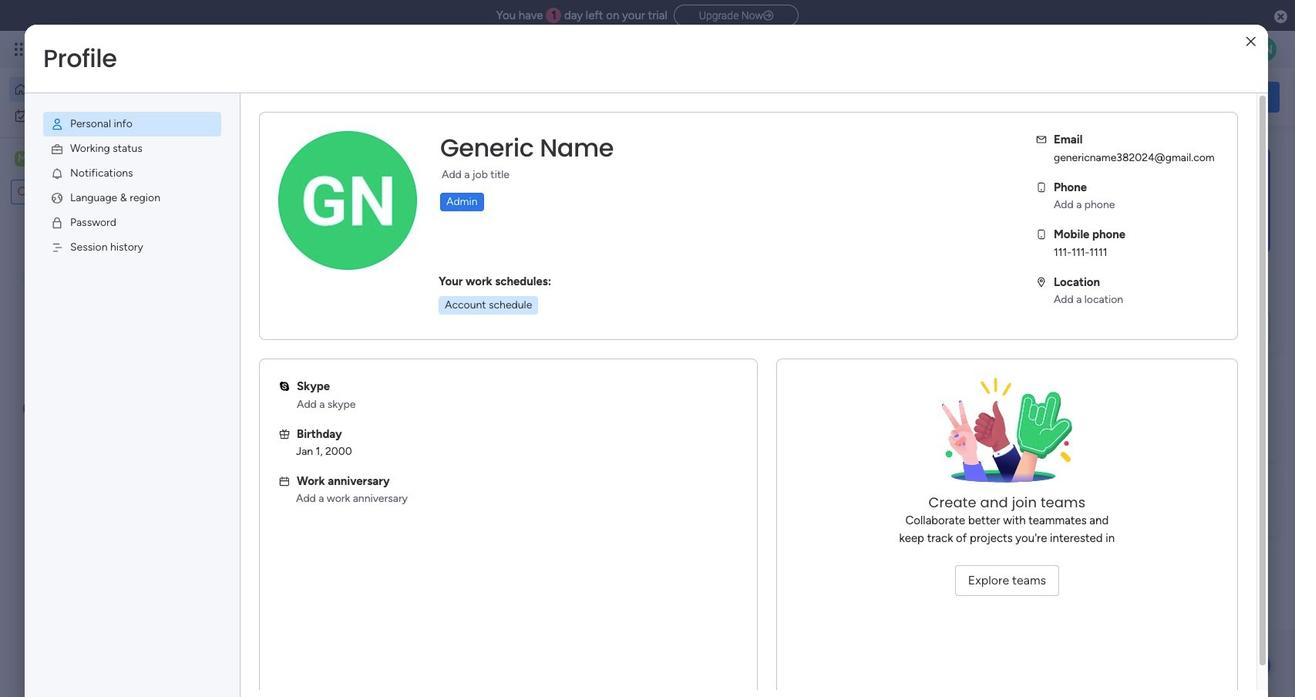 Task type: locate. For each thing, give the bounding box(es) containing it.
public board image up component icon
[[512, 312, 529, 329]]

getting started element
[[1049, 399, 1280, 461]]

public board image up component image
[[258, 312, 275, 329]]

working status image
[[50, 142, 64, 156]]

personal info image
[[50, 117, 64, 131]]

close image
[[1247, 36, 1256, 47]]

Search in workspace field
[[32, 183, 110, 201]]

0 vertical spatial workspace image
[[15, 150, 30, 167]]

public board image for component icon
[[512, 312, 529, 329]]

2 option from the top
[[9, 103, 187, 128]]

notifications image
[[50, 167, 64, 180]]

2 menu item from the top
[[43, 137, 221, 161]]

workspace selection element
[[15, 150, 129, 170]]

close my workspaces image
[[238, 450, 257, 469]]

0 vertical spatial option
[[9, 77, 187, 102]]

1 horizontal spatial public board image
[[512, 312, 529, 329]]

generic name image
[[1252, 37, 1277, 62]]

0 horizontal spatial workspace image
[[15, 150, 30, 167]]

workspace image
[[15, 150, 30, 167], [264, 496, 301, 533]]

5 menu item from the top
[[43, 211, 221, 235]]

templates image image
[[1063, 147, 1266, 254]]

menu item
[[43, 112, 221, 137], [43, 137, 221, 161], [43, 161, 221, 186], [43, 186, 221, 211], [43, 211, 221, 235], [43, 235, 221, 260]]

1 menu item from the top
[[43, 112, 221, 137]]

language & region image
[[50, 191, 64, 205]]

1 vertical spatial workspace image
[[264, 496, 301, 533]]

option up personal info image
[[9, 77, 187, 102]]

close recently visited image
[[238, 157, 257, 175]]

0 horizontal spatial public board image
[[258, 312, 275, 329]]

option
[[9, 77, 187, 102], [9, 103, 187, 128]]

1 vertical spatial option
[[9, 103, 187, 128]]

quick search results list box
[[238, 175, 1012, 379]]

select product image
[[14, 42, 29, 57]]

menu menu
[[25, 93, 240, 278]]

password image
[[50, 216, 64, 230]]

2 public board image from the left
[[512, 312, 529, 329]]

dapulse rightstroke image
[[764, 10, 774, 22]]

public board image
[[258, 312, 275, 329], [512, 312, 529, 329]]

None field
[[437, 132, 618, 164]]

3 menu item from the top
[[43, 161, 221, 186]]

open update feed (inbox) image
[[238, 398, 257, 416]]

1 public board image from the left
[[258, 312, 275, 329]]

option up the workspace selection element
[[9, 103, 187, 128]]



Task type: vqa. For each thing, say whether or not it's contained in the screenshot.
angle down icon at the left of the page
no



Task type: describe. For each thing, give the bounding box(es) containing it.
component image
[[512, 337, 526, 351]]

6 menu item from the top
[[43, 235, 221, 260]]

public board image for component image
[[258, 312, 275, 329]]

1 horizontal spatial workspace image
[[264, 496, 301, 533]]

component image
[[258, 337, 271, 351]]

clear search image
[[112, 184, 127, 200]]

add to favorites image
[[460, 313, 475, 328]]

no teams image
[[930, 378, 1085, 494]]

v2 bolt switch image
[[1182, 88, 1191, 105]]

dapulse close image
[[1275, 9, 1288, 25]]

4 menu item from the top
[[43, 186, 221, 211]]

v2 user feedback image
[[1061, 88, 1073, 105]]

session history image
[[50, 241, 64, 255]]

1 option from the top
[[9, 77, 187, 102]]



